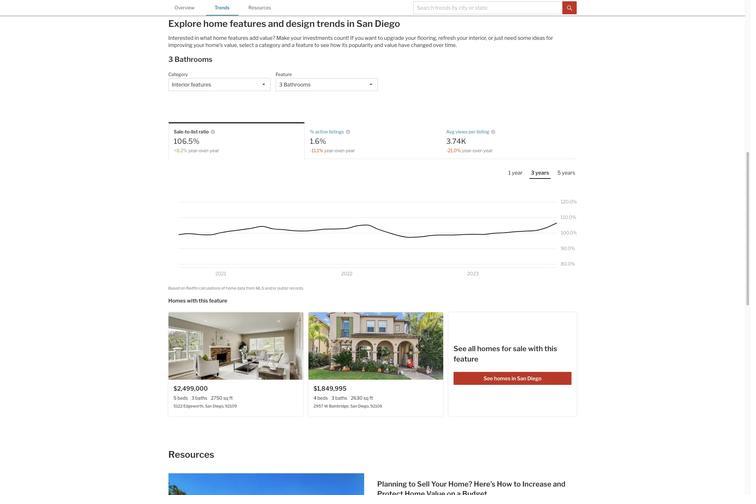 Task type: locate. For each thing, give the bounding box(es) containing it.
1 vertical spatial see
[[484, 376, 493, 382]]

0 horizontal spatial sq
[[223, 396, 228, 401]]

add
[[250, 35, 259, 41]]

1 ft from the left
[[229, 396, 233, 401]]

2 year- from the left
[[324, 148, 335, 153]]

your
[[431, 480, 447, 488]]

1 horizontal spatial ft
[[370, 396, 373, 401]]

see down see all homes for sale with this feature
[[484, 376, 493, 382]]

feature element
[[276, 68, 375, 78]]

1 vertical spatial in
[[195, 35, 199, 41]]

1 vertical spatial this
[[545, 344, 557, 353]]

over- down ratio
[[199, 148, 210, 153]]

1 horizontal spatial years
[[562, 170, 576, 176]]

your
[[291, 35, 302, 41], [406, 35, 416, 41], [457, 35, 468, 41], [194, 42, 205, 48]]

1 horizontal spatial -
[[446, 148, 448, 153]]

homes right all
[[477, 344, 500, 353]]

3 year- from the left
[[462, 148, 473, 153]]

1 horizontal spatial beds
[[318, 396, 328, 401]]

0 vertical spatial diego
[[375, 18, 400, 29]]

design
[[286, 18, 315, 29]]

year inside 1.6% -11.1% year-over-year
[[346, 148, 355, 153]]

1 vertical spatial resources
[[168, 449, 214, 460]]

1 vertical spatial homes
[[494, 376, 511, 382]]

1 horizontal spatial 3 baths
[[332, 396, 347, 401]]

its
[[342, 42, 348, 48]]

records.
[[289, 286, 304, 291]]

how
[[331, 42, 341, 48]]

0 horizontal spatial -
[[310, 148, 312, 153]]

san down see all homes for sale with this feature
[[517, 376, 527, 382]]

based
[[168, 286, 180, 291]]

1 vertical spatial feature
[[209, 298, 227, 304]]

here's
[[474, 480, 496, 488]]

2 horizontal spatial over-
[[473, 148, 484, 153]]

baths up 5122 edgeworth, san diego, 92109
[[195, 396, 207, 401]]

year- inside 106.5% +8.2% year-over-year
[[188, 148, 199, 153]]

3
[[168, 55, 173, 64], [279, 82, 283, 88], [531, 170, 535, 176], [192, 396, 194, 401], [332, 396, 334, 401]]

in inside 'button'
[[512, 376, 516, 382]]

ft for $2,499,000
[[229, 396, 233, 401]]

1 horizontal spatial on
[[447, 490, 456, 495]]

3 up edgeworth,
[[192, 396, 194, 401]]

a down home?
[[457, 490, 461, 495]]

home right "of"
[[226, 286, 236, 291]]

3 over- from the left
[[473, 148, 484, 153]]

3 years
[[531, 170, 549, 176]]

% active listings
[[310, 129, 344, 135]]

2 beds from the left
[[318, 396, 328, 401]]

0 horizontal spatial 5
[[174, 396, 177, 401]]

features right interior
[[191, 82, 211, 88]]

over- inside 3.74k -21.0% year-over-year
[[473, 148, 484, 153]]

0 horizontal spatial feature
[[209, 298, 227, 304]]

year- down 106.5%
[[188, 148, 199, 153]]

ft up 92109
[[229, 396, 233, 401]]

2 horizontal spatial feature
[[454, 355, 479, 363]]

san inside 'button'
[[517, 376, 527, 382]]

trends
[[317, 18, 345, 29]]

year inside 3.74k -21.0% year-over-year
[[484, 148, 493, 153]]

calculations
[[199, 286, 221, 291]]

changed
[[411, 42, 432, 48]]

years inside button
[[562, 170, 576, 176]]

0 horizontal spatial in
[[195, 35, 199, 41]]

with right sale
[[528, 344, 543, 353]]

with
[[187, 298, 198, 304], [528, 344, 543, 353]]

2 over- from the left
[[335, 148, 346, 153]]

3 inside 3 years "button"
[[531, 170, 535, 176]]

and
[[268, 18, 284, 29], [282, 42, 291, 48], [374, 42, 383, 48], [553, 480, 566, 488]]

years
[[536, 170, 549, 176], [562, 170, 576, 176]]

interior,
[[469, 35, 487, 41]]

protect
[[377, 490, 403, 495]]

2 3 baths from the left
[[332, 396, 347, 401]]

bathrooms down feature
[[284, 82, 311, 88]]

your right refresh
[[457, 35, 468, 41]]

0 horizontal spatial year-
[[188, 148, 199, 153]]

2 horizontal spatial in
[[512, 376, 516, 382]]

0 horizontal spatial see
[[454, 344, 467, 353]]

5 inside button
[[558, 170, 561, 176]]

years right 3 years
[[562, 170, 576, 176]]

have
[[399, 42, 410, 48]]

5122
[[174, 404, 183, 409]]

homes inside see homes in san diego 'button'
[[494, 376, 511, 382]]

2 vertical spatial feature
[[454, 355, 479, 363]]

year- right 11.1%
[[324, 148, 335, 153]]

0 horizontal spatial this
[[199, 298, 208, 304]]

5
[[558, 170, 561, 176], [174, 396, 177, 401]]

0 vertical spatial 5
[[558, 170, 561, 176]]

2 ft from the left
[[370, 396, 373, 401]]

feature down "of"
[[209, 298, 227, 304]]

year inside button
[[512, 170, 523, 176]]

2 horizontal spatial a
[[457, 490, 461, 495]]

all
[[468, 344, 476, 353]]

3 bathrooms down feature
[[279, 82, 311, 88]]

for inside interested in what home features add value? make your investments count! if you want to upgrade your flooring, refresh your interior, or just need some ideas for improving your home's value, select a category and a feature to see how its popularity and value have changed over time.
[[547, 35, 553, 41]]

sale-to-list ratio
[[174, 129, 209, 135]]

bathrooms
[[175, 55, 213, 64], [284, 82, 311, 88]]

this right sale
[[545, 344, 557, 353]]

listing
[[477, 129, 490, 135]]

1 vertical spatial with
[[528, 344, 543, 353]]

years for 5 years
[[562, 170, 576, 176]]

1 baths from the left
[[195, 396, 207, 401]]

overview
[[175, 5, 195, 10]]

year- right the 21.0%
[[462, 148, 473, 153]]

beds up 5122
[[178, 396, 188, 401]]

0 horizontal spatial for
[[502, 344, 512, 353]]

1 horizontal spatial see
[[484, 376, 493, 382]]

2 sq from the left
[[364, 396, 369, 401]]

mls
[[256, 286, 264, 291]]

5 up 5122
[[174, 396, 177, 401]]

feature inside interested in what home features add value? make your investments count! if you want to upgrade your flooring, refresh your interior, or just need some ideas for improving your home's value, select a category and a feature to see how its popularity and value have changed over time.
[[296, 42, 313, 48]]

baths up bainbridge,
[[335, 396, 347, 401]]

0 vertical spatial on
[[181, 286, 185, 291]]

over- down listing
[[473, 148, 484, 153]]

3.74k -21.0% year-over-year
[[446, 137, 493, 153]]

interested in what home features add value? make your investments count! if you want to upgrade your flooring, refresh your interior, or just need some ideas for improving your home's value, select a category and a feature to see how its popularity and value have changed over time.
[[168, 35, 553, 48]]

features inside interested in what home features add value? make your investments count! if you want to upgrade your flooring, refresh your interior, or just need some ideas for improving your home's value, select a category and a feature to see how its popularity and value have changed over time.
[[228, 35, 248, 41]]

3 baths for $1,849,995
[[332, 396, 347, 401]]

avg
[[446, 129, 455, 135]]

year- inside 1.6% -11.1% year-over-year
[[324, 148, 335, 153]]

homes down see all homes for sale with this feature
[[494, 376, 511, 382]]

1 horizontal spatial bathrooms
[[284, 82, 311, 88]]

category
[[259, 42, 281, 48]]

1 horizontal spatial in
[[347, 18, 355, 29]]

diego
[[375, 18, 400, 29], [528, 376, 542, 382]]

1 horizontal spatial baths
[[335, 396, 347, 401]]

sq right 2630
[[364, 396, 369, 401]]

for
[[547, 35, 553, 41], [502, 344, 512, 353]]

and right increase
[[553, 480, 566, 488]]

over- inside 1.6% -11.1% year-over-year
[[335, 148, 346, 153]]

Search trends by city or state search field
[[414, 1, 563, 14]]

1 horizontal spatial diego
[[528, 376, 542, 382]]

1 horizontal spatial 5
[[558, 170, 561, 176]]

1 horizontal spatial this
[[545, 344, 557, 353]]

0 horizontal spatial beds
[[178, 396, 188, 401]]

2957
[[314, 404, 323, 409]]

3 baths
[[192, 396, 207, 401], [332, 396, 347, 401]]

- for 3.74k
[[446, 148, 448, 153]]

1 beds from the left
[[178, 396, 188, 401]]

see
[[454, 344, 467, 353], [484, 376, 493, 382]]

in left what
[[195, 35, 199, 41]]

this down calculations
[[199, 298, 208, 304]]

feature down all
[[454, 355, 479, 363]]

3 bathrooms
[[168, 55, 213, 64], [279, 82, 311, 88]]

san up you
[[357, 18, 373, 29]]

3 years button
[[530, 170, 551, 179]]

1 vertical spatial home
[[213, 35, 227, 41]]

and inside planning to sell your home? here's how to increase and protect home value on a budget
[[553, 480, 566, 488]]

baths for $2,499,000
[[195, 396, 207, 401]]

0 vertical spatial bathrooms
[[175, 55, 213, 64]]

year
[[210, 148, 219, 153], [346, 148, 355, 153], [484, 148, 493, 153], [512, 170, 523, 176]]

features up add
[[230, 18, 266, 29]]

0 vertical spatial homes
[[477, 344, 500, 353]]

in up if
[[347, 18, 355, 29]]

in inside interested in what home features add value? make your investments count! if you want to upgrade your flooring, refresh your interior, or just need some ideas for improving your home's value, select a category and a feature to see how its popularity and value have changed over time.
[[195, 35, 199, 41]]

1 year- from the left
[[188, 148, 199, 153]]

1 vertical spatial diego
[[528, 376, 542, 382]]

3 right 1 year
[[531, 170, 535, 176]]

0 horizontal spatial ft
[[229, 396, 233, 401]]

2 years from the left
[[562, 170, 576, 176]]

0 vertical spatial this
[[199, 298, 208, 304]]

in down see all homes for sale with this feature
[[512, 376, 516, 382]]

see inside 'button'
[[484, 376, 493, 382]]

5122 edgeworth, san diego, 92109
[[174, 404, 237, 409]]

2957 w bainbridge, san diego, 92106
[[314, 404, 382, 409]]

0 vertical spatial see
[[454, 344, 467, 353]]

1 - from the left
[[310, 148, 312, 153]]

over- for 3.74k
[[473, 148, 484, 153]]

ft up 92106
[[370, 396, 373, 401]]

see for see homes in san diego
[[484, 376, 493, 382]]

diego, down 2630 sq ft
[[358, 404, 370, 409]]

$1,849,995
[[314, 385, 347, 392]]

1 3 baths from the left
[[192, 396, 207, 401]]

0 vertical spatial for
[[547, 35, 553, 41]]

see inside see all homes for sale with this feature
[[454, 344, 467, 353]]

home up the home's on the left top
[[213, 35, 227, 41]]

planning to sell your home? here's how to increase and protect home value on a budget link
[[377, 479, 573, 495]]

- inside 3.74k -21.0% year-over-year
[[446, 148, 448, 153]]

how
[[497, 480, 513, 488]]

1 vertical spatial features
[[228, 35, 248, 41]]

0 horizontal spatial with
[[187, 298, 198, 304]]

with down redfin
[[187, 298, 198, 304]]

home inside interested in what home features add value? make your investments count! if you want to upgrade your flooring, refresh your interior, or just need some ideas for improving your home's value, select a category and a feature to see how its popularity and value have changed over time.
[[213, 35, 227, 41]]

3 baths for $2,499,000
[[192, 396, 207, 401]]

0 horizontal spatial 3 baths
[[192, 396, 207, 401]]

to-
[[185, 129, 191, 135]]

overview link
[[168, 0, 201, 15]]

1 vertical spatial 5
[[174, 396, 177, 401]]

- down 1.6%
[[310, 148, 312, 153]]

4 beds
[[314, 396, 328, 401]]

what
[[200, 35, 212, 41]]

this inside see all homes for sale with this feature
[[545, 344, 557, 353]]

a down add
[[255, 42, 258, 48]]

2 - from the left
[[446, 148, 448, 153]]

2 horizontal spatial year-
[[462, 148, 473, 153]]

3 bathrooms down improving
[[168, 55, 213, 64]]

see for see all homes for sale with this feature
[[454, 344, 467, 353]]

3 down feature
[[279, 82, 283, 88]]

sq for $1,849,995
[[364, 396, 369, 401]]

2 diego, from the left
[[358, 404, 370, 409]]

sq for $2,499,000
[[223, 396, 228, 401]]

diego inside 'button'
[[528, 376, 542, 382]]

year- inside 3.74k -21.0% year-over-year
[[462, 148, 473, 153]]

san down 2630
[[351, 404, 357, 409]]

1 horizontal spatial year-
[[324, 148, 335, 153]]

on right based
[[181, 286, 185, 291]]

0 horizontal spatial years
[[536, 170, 549, 176]]

3 baths up bainbridge,
[[332, 396, 347, 401]]

1 horizontal spatial for
[[547, 35, 553, 41]]

bainbridge,
[[329, 404, 350, 409]]

2750 sq ft
[[211, 396, 233, 401]]

and down make at top left
[[282, 42, 291, 48]]

1 horizontal spatial 3 bathrooms
[[279, 82, 311, 88]]

you
[[355, 35, 364, 41]]

0 vertical spatial with
[[187, 298, 198, 304]]

sq right 2750
[[223, 396, 228, 401]]

-
[[310, 148, 312, 153], [446, 148, 448, 153]]

0 horizontal spatial 3 bathrooms
[[168, 55, 213, 64]]

1 horizontal spatial with
[[528, 344, 543, 353]]

interior
[[172, 82, 190, 88]]

see left all
[[454, 344, 467, 353]]

submit search image
[[567, 5, 573, 11]]

0 vertical spatial in
[[347, 18, 355, 29]]

on down home?
[[447, 490, 456, 495]]

1 years from the left
[[536, 170, 549, 176]]

1 sq from the left
[[223, 396, 228, 401]]

photo of 2957 w bainbridge, san diego, ca 92106 image
[[309, 312, 443, 380]]

0 vertical spatial 3 bathrooms
[[168, 55, 213, 64]]

1 horizontal spatial resources
[[249, 5, 271, 10]]

0 vertical spatial home
[[203, 18, 228, 29]]

feature
[[296, 42, 313, 48], [209, 298, 227, 304], [454, 355, 479, 363]]

1
[[509, 170, 511, 176]]

over- down the listings
[[335, 148, 346, 153]]

1 vertical spatial on
[[447, 490, 456, 495]]

diego, down 2750
[[213, 404, 224, 409]]

1 vertical spatial for
[[502, 344, 512, 353]]

bathrooms down improving
[[175, 55, 213, 64]]

or
[[488, 35, 494, 41]]

1 over- from the left
[[199, 148, 210, 153]]

ft
[[229, 396, 233, 401], [370, 396, 373, 401]]

feature down investments
[[296, 42, 313, 48]]

years left 5 years
[[536, 170, 549, 176]]

1 horizontal spatial over-
[[335, 148, 346, 153]]

3 baths up edgeworth,
[[192, 396, 207, 401]]

years inside "button"
[[536, 170, 549, 176]]

in
[[347, 18, 355, 29], [195, 35, 199, 41], [512, 376, 516, 382]]

for inside see all homes for sale with this feature
[[502, 344, 512, 353]]

if
[[350, 35, 354, 41]]

0 horizontal spatial over-
[[199, 148, 210, 153]]

1 horizontal spatial diego,
[[358, 404, 370, 409]]

- inside 1.6% -11.1% year-over-year
[[310, 148, 312, 153]]

2 vertical spatial in
[[512, 376, 516, 382]]

features up value,
[[228, 35, 248, 41]]

over- inside 106.5% +8.2% year-over-year
[[199, 148, 210, 153]]

interested
[[168, 35, 194, 41]]

beds right 4
[[318, 396, 328, 401]]

beds for $1,849,995
[[318, 396, 328, 401]]

1 horizontal spatial sq
[[364, 396, 369, 401]]

home up what
[[203, 18, 228, 29]]

92109
[[225, 404, 237, 409]]

for left sale
[[502, 344, 512, 353]]

a down design
[[292, 42, 295, 48]]

beds
[[178, 396, 188, 401], [318, 396, 328, 401]]

$2,499,000
[[174, 385, 208, 392]]

0 vertical spatial feature
[[296, 42, 313, 48]]

2 baths from the left
[[335, 396, 347, 401]]

5 right 3 years
[[558, 170, 561, 176]]

0 horizontal spatial diego,
[[213, 404, 224, 409]]

over-
[[199, 148, 210, 153], [335, 148, 346, 153], [473, 148, 484, 153]]

some
[[518, 35, 531, 41]]

1 horizontal spatial feature
[[296, 42, 313, 48]]

want
[[365, 35, 377, 41]]

home?
[[449, 480, 473, 488]]

0 horizontal spatial baths
[[195, 396, 207, 401]]

for right the ideas
[[547, 35, 553, 41]]

1 year button
[[507, 170, 524, 178]]

- down 3.74k in the top right of the page
[[446, 148, 448, 153]]

- for 1.6%
[[310, 148, 312, 153]]

ft for $1,849,995
[[370, 396, 373, 401]]



Task type: describe. For each thing, give the bounding box(es) containing it.
from
[[246, 286, 255, 291]]

edgeworth,
[[183, 404, 204, 409]]

category
[[168, 72, 188, 77]]

1 vertical spatial bathrooms
[[284, 82, 311, 88]]

avg views per listing
[[446, 129, 490, 135]]

106.5%
[[174, 137, 200, 145]]

beds for $2,499,000
[[178, 396, 188, 401]]

4
[[314, 396, 317, 401]]

5 beds
[[174, 396, 188, 401]]

year- for 3.74k
[[462, 148, 473, 153]]

2 vertical spatial home
[[226, 286, 236, 291]]

popularity
[[349, 42, 373, 48]]

list
[[191, 129, 198, 135]]

investments
[[303, 35, 333, 41]]

and down want
[[374, 42, 383, 48]]

listings
[[329, 129, 344, 135]]

over- for 1.6%
[[335, 148, 346, 153]]

upgrade
[[384, 35, 404, 41]]

with inside see all homes for sale with this feature
[[528, 344, 543, 353]]

make
[[277, 35, 290, 41]]

data
[[237, 286, 245, 291]]

0 vertical spatial resources
[[249, 5, 271, 10]]

your up have at the right
[[406, 35, 416, 41]]

5 for 5 years
[[558, 170, 561, 176]]

year- for 1.6%
[[324, 148, 335, 153]]

2 vertical spatial features
[[191, 82, 211, 88]]

need
[[505, 35, 517, 41]]

%
[[310, 129, 314, 135]]

1 vertical spatial 3 bathrooms
[[279, 82, 311, 88]]

views
[[456, 129, 468, 135]]

to right want
[[378, 35, 383, 41]]

sell
[[417, 480, 430, 488]]

2630
[[351, 396, 363, 401]]

0 horizontal spatial on
[[181, 286, 185, 291]]

to down investments
[[315, 42, 320, 48]]

1 diego, from the left
[[213, 404, 224, 409]]

home
[[405, 490, 425, 495]]

flooring,
[[418, 35, 437, 41]]

and up make at top left
[[268, 18, 284, 29]]

on inside planning to sell your home? here's how to increase and protect home value on a budget
[[447, 490, 456, 495]]

5 for 5 beds
[[174, 396, 177, 401]]

see
[[321, 42, 329, 48]]

time.
[[445, 42, 457, 48]]

a inside planning to sell your home? here's how to increase and protect home value on a budget
[[457, 490, 461, 495]]

interior features
[[172, 82, 211, 88]]

public
[[278, 286, 289, 291]]

to right "how"
[[514, 480, 521, 488]]

106.5% +8.2% year-over-year
[[174, 137, 219, 153]]

trends
[[215, 5, 230, 10]]

homes inside see all homes for sale with this feature
[[477, 344, 500, 353]]

0 horizontal spatial diego
[[375, 18, 400, 29]]

resources link
[[244, 0, 276, 15]]

sale
[[513, 344, 527, 353]]

1.6% -11.1% year-over-year
[[310, 137, 355, 153]]

0 horizontal spatial resources
[[168, 449, 214, 460]]

over
[[433, 42, 444, 48]]

redfin
[[186, 286, 198, 291]]

0 horizontal spatial a
[[255, 42, 258, 48]]

your down what
[[194, 42, 205, 48]]

0 horizontal spatial bathrooms
[[175, 55, 213, 64]]

feature
[[276, 72, 292, 77]]

see all homes for sale with this feature
[[454, 344, 557, 363]]

trends link
[[206, 0, 238, 15]]

active
[[315, 129, 328, 135]]

3 up category
[[168, 55, 173, 64]]

2750
[[211, 396, 222, 401]]

see homes in san diego button
[[454, 372, 572, 385]]

21.0%
[[448, 148, 461, 153]]

3.74k
[[446, 137, 466, 145]]

3 down $1,849,995
[[332, 396, 334, 401]]

value
[[427, 490, 446, 495]]

and/or
[[265, 286, 277, 291]]

to up home
[[409, 480, 416, 488]]

of
[[221, 286, 225, 291]]

planning
[[377, 480, 407, 488]]

years for 3 years
[[536, 170, 549, 176]]

planning to sell your home? here's how to increase and protect home value on a budget
[[377, 480, 566, 495]]

home's
[[206, 42, 223, 48]]

your right make at top left
[[291, 35, 302, 41]]

homes with this feature
[[168, 298, 227, 304]]

see homes in san diego
[[484, 376, 542, 382]]

w
[[324, 404, 328, 409]]

1 year
[[509, 170, 523, 176]]

year inside 106.5% +8.2% year-over-year
[[210, 148, 219, 153]]

0 vertical spatial features
[[230, 18, 266, 29]]

value?
[[260, 35, 275, 41]]

ratio
[[199, 129, 209, 135]]

ideas
[[533, 35, 545, 41]]

homes
[[168, 298, 186, 304]]

per
[[469, 129, 476, 135]]

1 horizontal spatial a
[[292, 42, 295, 48]]

count!
[[334, 35, 349, 41]]

2630 sq ft
[[351, 396, 373, 401]]

just
[[495, 35, 504, 41]]

92106
[[370, 404, 382, 409]]

explore home features and design trends in san diego
[[168, 18, 400, 29]]

photo of 5122 edgeworth, san diego, ca 92109 image
[[168, 312, 303, 380]]

increase
[[523, 480, 552, 488]]

baths for $1,849,995
[[335, 396, 347, 401]]

san down 2750
[[205, 404, 212, 409]]

11.1%
[[312, 148, 323, 153]]

feature inside see all homes for sale with this feature
[[454, 355, 479, 363]]

category element
[[168, 68, 267, 78]]



Task type: vqa. For each thing, say whether or not it's contained in the screenshot.
by using, you will be connected with participating members of the mortgage research center, llc network who may contact you with information related to home buying and financing. these lenders have paid to be included but are not endorsed by mortgage research center, llc or redfin. mortgage research center, llc. is a mortgage licensee - nmls id 1907 (
no



